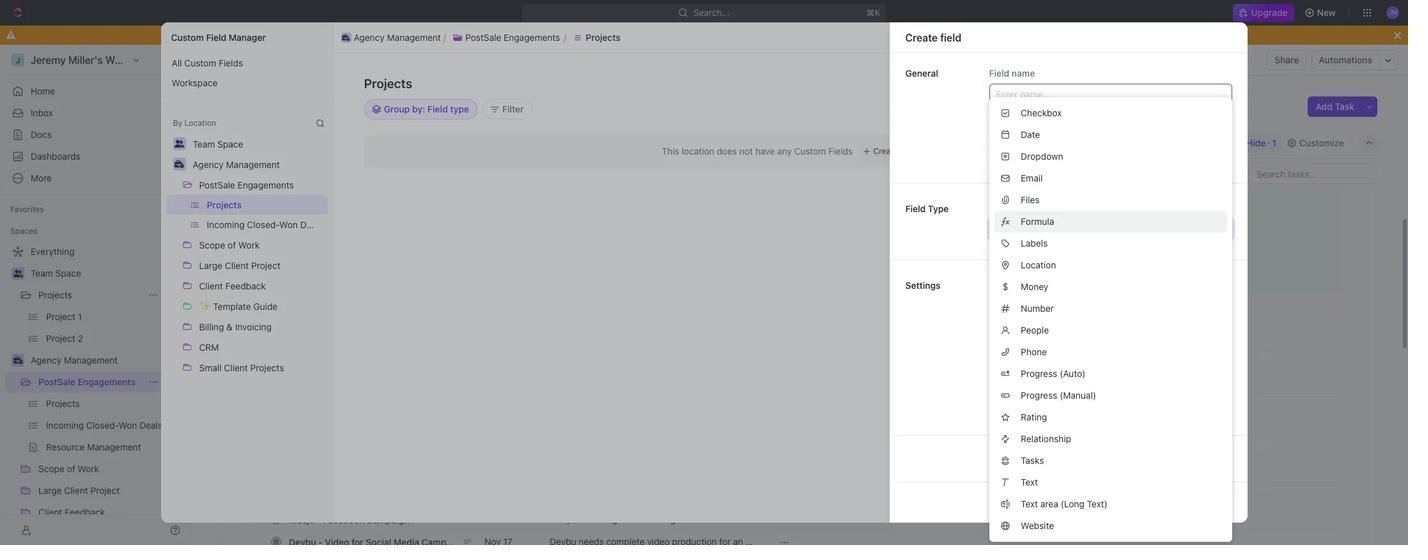 Task type: vqa. For each thing, say whether or not it's contained in the screenshot.
Snoozed
no



Task type: describe. For each thing, give the bounding box(es) containing it.
list containing team space
[[161, 134, 333, 378]]

progress (auto) button
[[995, 363, 1228, 385]]

out
[[1152, 294, 1163, 304]]

1 vertical spatial to
[[1042, 380, 1051, 391]]

large client project
[[199, 260, 281, 271]]

1 vertical spatial campaign
[[367, 514, 410, 525]]

1 vertical spatial business time image
[[203, 57, 211, 63]]

overview link
[[236, 134, 278, 152]]

browser
[[665, 29, 699, 40]]

tasks button
[[995, 450, 1228, 472]]

2 the from the left
[[1126, 305, 1137, 315]]

fields inside pinned pinned custom fields will always be displayed in task view, even if empty.
[[1070, 350, 1091, 359]]

progress (manual)
[[1021, 390, 1097, 401]]

0 horizontal spatial projects button
[[201, 195, 328, 215]]

or for guests
[[1119, 395, 1127, 404]]

dropdown
[[1021, 151, 1064, 162]]

package
[[376, 447, 412, 458]]

date
[[1021, 129, 1041, 140]]

upgrade link
[[1234, 4, 1295, 22]]

field name
[[990, 68, 1035, 79]]

custom down out
[[1139, 305, 1167, 315]]

not
[[740, 146, 753, 157]]

linkbuzz - print advertising
[[289, 403, 406, 413]]

if
[[1032, 361, 1037, 370]]

agency inside sidebar navigation
[[31, 355, 62, 366]]

will
[[1093, 350, 1105, 359]]

fields inside required in tasks required custom fields must be filled out when creating tasks in all the locations where the custom field is used in your workspace.
[[1077, 294, 1098, 304]]

field inside required in tasks required custom fields must be filled out when creating tasks in all the locations where the custom field is used in your workspace.
[[1169, 305, 1187, 315]]

list containing all custom fields
[[161, 53, 333, 93]]

enable
[[767, 29, 796, 40]]

won
[[279, 219, 298, 230]]

all
[[1042, 305, 1050, 315]]

✨ template guide
[[199, 301, 278, 312]]

deals
[[300, 219, 323, 230]]

browsedrive - logo design
[[289, 425, 403, 436]]

0 vertical spatial projects button
[[567, 30, 627, 45]]

logo for browsedrive
[[350, 425, 371, 436]]

workspace. inside visible to guests custom fields can be hidden or shown to guests in your workspace.
[[1013, 405, 1055, 415]]

create one
[[874, 146, 914, 156]]

dropdown button
[[995, 146, 1228, 168]]

custom up all in the right of the page
[[1047, 294, 1075, 304]]

workspace button
[[166, 73, 328, 93]]

home
[[31, 86, 55, 97]]

billing
[[199, 322, 224, 333]]

0 vertical spatial postsale engagements link
[[313, 52, 429, 68]]

logo for babbleblab
[[346, 380, 366, 391]]

space for team space 'button'
[[217, 139, 243, 150]]

business time image inside list
[[342, 34, 350, 41]]

phone button
[[995, 341, 1228, 363]]

this
[[662, 146, 680, 157]]

1 vertical spatial client
[[199, 281, 223, 292]]

custom inside visible to guests custom fields can be hidden or shown to guests in your workspace.
[[1013, 395, 1040, 404]]

projects inside projects link
[[38, 290, 72, 301]]

add existing field button
[[1041, 74, 1129, 94]]

workspace
[[172, 77, 218, 88]]

all
[[172, 58, 182, 68]]

1 vertical spatial guests
[[1164, 395, 1188, 404]]

rating button
[[995, 407, 1228, 428]]

customize button
[[1283, 134, 1349, 152]]

invoicing
[[235, 322, 272, 333]]

create for create field
[[906, 32, 938, 43]]

in inside pinned pinned custom fields will always be displayed in task view, even if empty.
[[1181, 350, 1188, 359]]

meejo
[[289, 514, 315, 525]]

add for add task
[[1316, 101, 1333, 112]]

shown
[[1129, 395, 1152, 404]]

- for browsedrive
[[344, 425, 348, 436]]

agency management inside sidebar navigation
[[31, 355, 118, 366]]

projects inside small client projects button
[[250, 363, 284, 373]]

- for aibox
[[315, 358, 319, 369]]

meejo - facebook campaign link
[[286, 511, 474, 529]]

incoming closed-won deals button
[[201, 215, 328, 235]]

0 vertical spatial hide
[[802, 29, 822, 40]]

0 horizontal spatial guests
[[1053, 380, 1081, 391]]

phone
[[1021, 347, 1047, 357]]

used
[[1197, 305, 1215, 315]]

custom inside pinned pinned custom fields will always be displayed in task view, even if empty.
[[1040, 350, 1067, 359]]

team for team space 'button'
[[193, 139, 215, 150]]

custom field manager
[[171, 32, 266, 43]]

logo for wikido
[[327, 470, 348, 481]]

do
[[569, 29, 581, 40]]

docs
[[31, 129, 52, 140]]

open
[[269, 316, 290, 325]]

babbleblab
[[289, 380, 337, 391]]

browsedrive
[[289, 425, 341, 436]]

files button
[[995, 189, 1228, 211]]

field up all custom fields
[[206, 32, 227, 43]]

email
[[1021, 173, 1043, 184]]

aibox - campaign management services
[[289, 358, 461, 369]]

0 horizontal spatial agency management link
[[31, 350, 176, 371]]

sidebar navigation
[[0, 45, 191, 545]]

wikido
[[289, 470, 318, 481]]

- for wikido
[[320, 470, 325, 481]]

1 horizontal spatial tasks
[[1062, 280, 1083, 291]]

(optional)
[[1041, 114, 1080, 125]]

postsale engagements inside sidebar navigation
[[38, 377, 136, 388]]

favorites button
[[5, 202, 49, 217]]

share button
[[1267, 50, 1307, 70]]

space for team space link
[[55, 268, 81, 279]]

all custom fields button
[[166, 53, 328, 73]]

home link
[[5, 81, 179, 102]]

team space for team space link
[[31, 268, 81, 279]]

list containing agency management
[[339, 30, 1224, 45]]

new
[[1172, 78, 1189, 89]]

project
[[251, 260, 281, 271]]

0 vertical spatial location
[[185, 118, 216, 128]]

must
[[1101, 294, 1118, 304]]

visible
[[1013, 380, 1040, 391]]

number
[[1021, 303, 1054, 314]]

crm button
[[193, 337, 225, 357]]

crm
[[199, 342, 219, 353]]

hidden
[[1093, 395, 1117, 404]]

field for create new field
[[1192, 78, 1210, 89]]

displayed
[[1145, 350, 1179, 359]]

design for oloo - swag design
[[343, 492, 372, 503]]

money
[[1021, 281, 1049, 292]]

business time image inside sidebar navigation
[[13, 357, 23, 364]]

client for small
[[224, 363, 248, 373]]

0 vertical spatial agency management button
[[339, 30, 444, 45]]

your inside required in tasks required custom fields must be filled out when creating tasks in all the locations where the custom field is used in your workspace.
[[1013, 316, 1029, 325]]

customize
[[1300, 137, 1345, 148]]

services
[[424, 358, 461, 369]]

0 horizontal spatial campaign
[[322, 358, 364, 369]]

billing & invoicing
[[199, 322, 272, 333]]

website
[[1021, 521, 1055, 531]]

formula button
[[995, 211, 1228, 233]]

text for text area (long text)
[[1021, 499, 1039, 510]]

babbleblab - logo design
[[289, 380, 398, 391]]

✨ template guide button
[[193, 296, 283, 317]]

2 pinned from the top
[[1013, 350, 1037, 359]]

fields inside visible to guests custom fields can be hidden or shown to guests in your workspace.
[[1043, 395, 1064, 404]]

management inside sidebar navigation
[[64, 355, 118, 366]]

have
[[756, 146, 775, 157]]

by
[[173, 118, 182, 128]]

0 horizontal spatial tasks
[[1013, 305, 1032, 315]]

aibox
[[289, 358, 313, 369]]

- for babbleblab
[[339, 380, 343, 391]]

list containing projects
[[161, 195, 333, 235]]

design for wikido - logo design
[[350, 470, 379, 481]]

print
[[336, 403, 356, 413]]

create field
[[906, 32, 962, 43]]



Task type: locate. For each thing, give the bounding box(es) containing it.
aibox - campaign management services link
[[286, 354, 474, 372]]

team space
[[193, 139, 243, 150], [31, 268, 81, 279]]

client right small
[[224, 363, 248, 373]]

pinned
[[1013, 336, 1041, 347], [1013, 350, 1037, 359]]

progress up rating
[[1021, 390, 1058, 401]]

team down by location
[[193, 139, 215, 150]]

progress inside "button"
[[1021, 368, 1058, 379]]

do you want to enable browser notifications? enable hide this
[[569, 29, 840, 40]]

- right meejo
[[317, 514, 321, 525]]

1 pinned from the top
[[1013, 336, 1041, 347]]

progress up visible
[[1021, 368, 1058, 379]]

text left the area
[[1021, 499, 1039, 510]]

location
[[185, 118, 216, 128], [1021, 260, 1057, 270]]

automations button
[[1313, 51, 1379, 70]]

1
[[1273, 137, 1277, 148]]

- for brainlounge
[[342, 447, 346, 458]]

0 vertical spatial when
[[1056, 154, 1075, 164]]

None text field
[[990, 130, 1233, 152]]

2 horizontal spatial field
[[1192, 78, 1210, 89]]

in right the money
[[1052, 280, 1059, 291]]

incoming closed-won deals
[[207, 219, 323, 230]]

linkbuzz
[[289, 403, 327, 413]]

- left print
[[329, 403, 334, 413]]

be left "filled"
[[1121, 294, 1130, 304]]

- up print
[[339, 380, 343, 391]]

1 vertical spatial tasks
[[1062, 280, 1083, 291]]

location right 'by'
[[185, 118, 216, 128]]

user group image
[[13, 270, 23, 278]]

1 horizontal spatial add
[[1316, 101, 1333, 112]]

1 horizontal spatial or
[[1180, 154, 1188, 164]]

2 vertical spatial business time image
[[13, 357, 23, 364]]

0 vertical spatial your
[[1013, 316, 1029, 325]]

1 required from the top
[[1013, 280, 1049, 291]]

campaign down oloo - swag design link
[[367, 514, 410, 525]]

workspace. down all in the right of the page
[[1031, 316, 1073, 325]]

0 vertical spatial agency management link
[[199, 52, 305, 68]]

required up number
[[1013, 280, 1049, 291]]

1 vertical spatial required
[[1013, 294, 1045, 304]]

required in tasks required custom fields must be filled out when creating tasks in all the locations where the custom field is used in your workspace.
[[1013, 280, 1223, 325]]

large
[[199, 260, 223, 271]]

- left brand
[[342, 447, 346, 458]]

create one button
[[858, 144, 919, 159]]

2 required from the top
[[1013, 294, 1045, 304]]

custom up all
[[171, 32, 204, 43]]

0 horizontal spatial to
[[623, 29, 632, 40]]

1 vertical spatial postsale engagements button
[[193, 175, 300, 195]]

0 vertical spatial team
[[193, 139, 215, 150]]

wikido - logo design link
[[286, 466, 474, 484]]

0 horizontal spatial business time image
[[13, 357, 23, 364]]

location
[[682, 146, 715, 157]]

fields up 'workspace' "button"
[[219, 58, 243, 68]]

0 vertical spatial workspace.
[[1031, 316, 1073, 325]]

type button
[[990, 203, 1233, 240]]

guide
[[253, 301, 278, 312]]

team space inside 'button'
[[193, 139, 243, 150]]

scope of work button
[[193, 235, 266, 255]]

progress for progress (manual)
[[1021, 390, 1058, 401]]

tasks up locations
[[1062, 280, 1083, 291]]

hide left this
[[802, 29, 822, 40]]

0 horizontal spatial location
[[185, 118, 216, 128]]

space inside sidebar navigation
[[55, 268, 81, 279]]

or left shown
[[1119, 395, 1127, 404]]

2 vertical spatial be
[[1081, 395, 1090, 404]]

people
[[1021, 325, 1049, 336]]

add for add existing field
[[1048, 78, 1065, 89]]

when inside required in tasks required custom fields must be filled out when creating tasks in all the locations where the custom field is used in your workspace.
[[1166, 294, 1185, 304]]

list
[[339, 30, 1224, 45], [161, 53, 333, 93], [161, 134, 333, 378], [161, 175, 333, 378], [161, 195, 333, 235]]

workspace. down visible
[[1013, 405, 1055, 415]]

settings
[[906, 280, 941, 291]]

1 vertical spatial postsale engagements link
[[38, 372, 143, 393]]

in right displayed
[[1181, 350, 1188, 359]]

formula
[[1021, 216, 1055, 227]]

2 type from the left
[[990, 203, 1010, 214]]

1 horizontal spatial your
[[1199, 395, 1215, 404]]

1 type from the left
[[928, 203, 949, 214]]

view,
[[1208, 350, 1226, 359]]

number button
[[995, 298, 1228, 320]]

area
[[1041, 499, 1059, 510]]

add
[[1048, 78, 1065, 89], [1316, 101, 1333, 112]]

be for guests
[[1081, 395, 1090, 404]]

small client projects button
[[193, 357, 290, 378]]

0 vertical spatial add
[[1048, 78, 1065, 89]]

0 horizontal spatial team
[[31, 268, 53, 279]]

team right user group image
[[31, 268, 53, 279]]

2 vertical spatial create
[[874, 146, 898, 156]]

visible to guests custom fields can be hidden or shown to guests in your workspace.
[[1013, 380, 1215, 415]]

0 vertical spatial space
[[217, 139, 243, 150]]

template
[[213, 301, 251, 312]]

brainlounge - brand package link
[[286, 443, 474, 462]]

team inside team space link
[[31, 268, 53, 279]]

custom inside button
[[184, 58, 216, 68]]

1 horizontal spatial space
[[217, 139, 243, 150]]

team inside team space 'button'
[[193, 139, 215, 150]]

team for team space link
[[31, 268, 53, 279]]

be right can
[[1081, 395, 1090, 404]]

space inside 'button'
[[217, 139, 243, 150]]

when left hovering
[[1056, 154, 1075, 164]]

task up the customize
[[1336, 101, 1355, 112]]

or inside visible to guests custom fields can be hidden or shown to guests in your workspace.
[[1119, 395, 1127, 404]]

to down progress (auto)
[[1042, 380, 1051, 391]]

- for meejo
[[317, 514, 321, 525]]

text for text
[[1021, 477, 1039, 488]]

guests
[[1053, 380, 1081, 391], [1164, 395, 1188, 404]]

required down the money
[[1013, 294, 1045, 304]]

automations
[[1319, 54, 1373, 65]]

2 progress from the top
[[1021, 390, 1058, 401]]

pinned pinned custom fields will always be displayed in task view, even if empty.
[[1013, 336, 1226, 370]]

team space right user group image
[[31, 268, 81, 279]]

where
[[1101, 305, 1123, 315]]

1 horizontal spatial team
[[193, 139, 215, 150]]

location inside 'button'
[[1021, 260, 1057, 270]]

type inside dropdown button
[[990, 203, 1010, 214]]

team space inside sidebar navigation
[[31, 268, 81, 279]]

design up meejo - facebook campaign
[[343, 492, 372, 503]]

2 vertical spatial client
[[224, 363, 248, 373]]

1 vertical spatial team space
[[31, 268, 81, 279]]

browsedrive - logo design link
[[286, 421, 474, 440]]

1 vertical spatial workspace.
[[1013, 405, 1055, 415]]

projects button left enable
[[567, 30, 627, 45]]

location button
[[995, 255, 1228, 276]]

always
[[1107, 350, 1131, 359]]

tree
[[5, 242, 179, 545]]

add up the customize
[[1316, 101, 1333, 112]]

2 horizontal spatial to
[[1155, 395, 1162, 404]]

brainlounge
[[289, 447, 340, 458]]

0 vertical spatial progress
[[1021, 368, 1058, 379]]

empty.
[[1039, 361, 1063, 370]]

0 horizontal spatial hide
[[802, 29, 822, 40]]

1 vertical spatial hide
[[1247, 137, 1266, 148]]

1 vertical spatial agency management button
[[187, 154, 286, 175]]

0 vertical spatial logo
[[346, 380, 366, 391]]

locations
[[1066, 305, 1099, 315]]

even
[[1013, 361, 1030, 370]]

progress inside button
[[1021, 390, 1058, 401]]

be right always
[[1133, 350, 1142, 359]]

client inside button
[[225, 260, 249, 271]]

to right 'want' at top left
[[623, 29, 632, 40]]

tasks right the 'fields'
[[1159, 154, 1178, 164]]

postsale engagements
[[466, 32, 560, 43], [329, 54, 426, 65], [222, 95, 413, 116], [199, 180, 294, 191], [38, 377, 136, 388]]

engagements inside sidebar navigation
[[78, 377, 136, 388]]

1 horizontal spatial projects button
[[567, 30, 627, 45]]

scope of work
[[199, 240, 260, 251]]

field type
[[906, 203, 949, 214]]

0 horizontal spatial be
[[1081, 395, 1090, 404]]

0 vertical spatial to
[[623, 29, 632, 40]]

0 vertical spatial tasks
[[1159, 154, 1178, 164]]

create for create one
[[874, 146, 898, 156]]

0 horizontal spatial postsale engagements button
[[193, 175, 300, 195]]

your down number
[[1013, 316, 1029, 325]]

add inside "add existing field" button
[[1048, 78, 1065, 89]]

progress for progress (auto)
[[1021, 368, 1058, 379]]

0 horizontal spatial task
[[1190, 350, 1206, 359]]

scope
[[199, 240, 225, 251]]

custom
[[171, 32, 204, 43], [184, 58, 216, 68], [795, 146, 826, 157], [1047, 294, 1075, 304], [1139, 305, 1167, 315], [1040, 350, 1067, 359], [1013, 395, 1040, 404]]

any
[[778, 146, 792, 157]]

fields
[[1129, 154, 1148, 164]]

0 horizontal spatial field
[[941, 32, 962, 43]]

field left is
[[1169, 305, 1187, 315]]

1 horizontal spatial business time image
[[203, 57, 211, 63]]

0 vertical spatial text
[[1021, 477, 1039, 488]]

name
[[1012, 68, 1035, 79]]

client down the large
[[199, 281, 223, 292]]

business time image
[[342, 34, 350, 41], [203, 57, 211, 63], [13, 357, 23, 364]]

logo up brand
[[350, 425, 371, 436]]

your down view,
[[1199, 395, 1215, 404]]

2 horizontal spatial create
[[1141, 78, 1170, 89]]

in right the 'fields'
[[1151, 154, 1157, 164]]

in right shown
[[1190, 395, 1197, 404]]

your inside visible to guests custom fields can be hidden or shown to guests in your workspace.
[[1199, 395, 1215, 404]]

guests right shown
[[1164, 395, 1188, 404]]

1 vertical spatial location
[[1021, 260, 1057, 270]]

tasks left all in the right of the page
[[1013, 305, 1032, 315]]

agency management link
[[199, 52, 305, 68], [31, 350, 176, 371]]

2 vertical spatial to
[[1155, 395, 1162, 404]]

1 horizontal spatial be
[[1121, 294, 1130, 304]]

add left existing
[[1048, 78, 1065, 89]]

0 horizontal spatial postsale engagements link
[[38, 372, 143, 393]]

0 vertical spatial business time image
[[342, 34, 350, 41]]

or for when
[[1180, 154, 1188, 164]]

team space for team space 'button'
[[193, 139, 243, 150]]

0 vertical spatial guests
[[1053, 380, 1081, 391]]

in inside visible to guests custom fields can be hidden or shown to guests in your workspace.
[[1190, 395, 1197, 404]]

the down "filled"
[[1126, 305, 1137, 315]]

field left name
[[990, 68, 1010, 79]]

task left view,
[[1190, 350, 1206, 359]]

workspace.
[[1031, 316, 1073, 325], [1013, 405, 1055, 415]]

0 horizontal spatial add
[[1048, 78, 1065, 89]]

hide 1
[[1247, 137, 1277, 148]]

1 vertical spatial team
[[31, 268, 53, 279]]

babbleblab - logo design link
[[286, 376, 474, 395]]

0 vertical spatial team space
[[193, 139, 243, 150]]

add inside the 'add task' button
[[1316, 101, 1333, 112]]

be inside pinned pinned custom fields will always be displayed in task view, even if empty.
[[1133, 350, 1142, 359]]

1 horizontal spatial agency management button
[[339, 30, 444, 45]]

task inside button
[[1336, 101, 1355, 112]]

0 horizontal spatial when
[[1056, 154, 1075, 164]]

filled
[[1132, 294, 1150, 304]]

1 vertical spatial or
[[1119, 395, 1127, 404]]

fields left create one button
[[829, 146, 853, 157]]

view descriptions when hovering over fields in tasks or views
[[990, 154, 1210, 164]]

- for linkbuzz
[[329, 403, 334, 413]]

1 horizontal spatial campaign
[[367, 514, 410, 525]]

tasks
[[1159, 154, 1178, 164], [1062, 280, 1083, 291], [1013, 305, 1032, 315]]

0 vertical spatial be
[[1121, 294, 1130, 304]]

- right aibox
[[315, 358, 319, 369]]

tree containing team space
[[5, 242, 179, 545]]

to right shown
[[1155, 395, 1162, 404]]

tree inside sidebar navigation
[[5, 242, 179, 545]]

0 vertical spatial client
[[225, 260, 249, 271]]

1 vertical spatial space
[[55, 268, 81, 279]]

- for oloo
[[311, 492, 315, 503]]

location up the money
[[1021, 260, 1057, 270]]

0 vertical spatial pinned
[[1013, 336, 1041, 347]]

- down print
[[344, 425, 348, 436]]

1 vertical spatial when
[[1166, 294, 1185, 304]]

design for browsedrive - logo design
[[373, 425, 403, 436]]

needs assignment
[[302, 137, 381, 148]]

advertising
[[358, 403, 406, 413]]

2 text from the top
[[1021, 499, 1039, 510]]

1 horizontal spatial task
[[1336, 101, 1355, 112]]

custom up empty.
[[1040, 350, 1067, 359]]

new
[[1318, 7, 1337, 18]]

client for large
[[225, 260, 249, 271]]

- right wikido
[[320, 470, 325, 481]]

1 vertical spatial your
[[1199, 395, 1215, 404]]

campaign up babbleblab - logo design
[[322, 358, 364, 369]]

client up "client feedback" button
[[225, 260, 249, 271]]

1 vertical spatial be
[[1133, 350, 1142, 359]]

1 vertical spatial task
[[1190, 350, 1206, 359]]

logo up the oloo - swag design
[[327, 470, 348, 481]]

0 horizontal spatial your
[[1013, 316, 1029, 325]]

text down 'tasks'
[[1021, 477, 1039, 488]]

create new field button
[[1134, 74, 1218, 94]]

field down one
[[906, 203, 926, 214]]

1 progress from the top
[[1021, 368, 1058, 379]]

when right out
[[1166, 294, 1185, 304]]

be for custom
[[1133, 350, 1142, 359]]

1 horizontal spatial field
[[1103, 78, 1122, 89]]

2 vertical spatial tasks
[[1013, 305, 1032, 315]]

0 horizontal spatial space
[[55, 268, 81, 279]]

team space down by location
[[193, 139, 243, 150]]

or left the views
[[1180, 154, 1188, 164]]

custom down visible
[[1013, 395, 1040, 404]]

projects button
[[567, 30, 627, 45], [201, 195, 328, 215]]

be inside visible to guests custom fields can be hidden or shown to guests in your workspace.
[[1081, 395, 1090, 404]]

1 vertical spatial logo
[[350, 425, 371, 436]]

fields left will
[[1070, 350, 1091, 359]]

0 vertical spatial task
[[1336, 101, 1355, 112]]

1 vertical spatial pinned
[[1013, 350, 1037, 359]]

of
[[228, 240, 236, 251]]

task inside pinned pinned custom fields will always be displayed in task view, even if empty.
[[1190, 350, 1206, 359]]

checkbox button
[[995, 102, 1228, 124]]

create left new
[[1141, 78, 1170, 89]]

1 horizontal spatial hide
[[1247, 137, 1266, 148]]

1 horizontal spatial guests
[[1164, 395, 1188, 404]]

in left all in the right of the page
[[1034, 305, 1040, 315]]

postsale inside sidebar navigation
[[38, 377, 75, 388]]

1 vertical spatial progress
[[1021, 390, 1058, 401]]

create left one
[[874, 146, 898, 156]]

client
[[225, 260, 249, 271], [199, 281, 223, 292], [224, 363, 248, 373]]

0 vertical spatial or
[[1180, 154, 1188, 164]]

hide
[[802, 29, 822, 40], [1247, 137, 1266, 148]]

be inside required in tasks required custom fields must be filled out when creating tasks in all the locations where the custom field is used in your workspace.
[[1121, 294, 1130, 304]]

in right used
[[1217, 305, 1223, 315]]

1 horizontal spatial team space
[[193, 139, 243, 150]]

2 horizontal spatial be
[[1133, 350, 1142, 359]]

create for create new field
[[1141, 78, 1170, 89]]

hovering
[[1077, 154, 1109, 164]]

the right all in the right of the page
[[1053, 305, 1064, 315]]

0 vertical spatial postsale engagements button
[[446, 30, 567, 45]]

enable
[[634, 29, 663, 40]]

needs assignment link
[[299, 134, 381, 152]]

1 horizontal spatial type
[[990, 203, 1010, 214]]

create up the general
[[906, 32, 938, 43]]

design down brand
[[350, 470, 379, 481]]

logo up linkbuzz - print advertising
[[346, 380, 366, 391]]

0 horizontal spatial team space
[[31, 268, 81, 279]]

1 the from the left
[[1053, 305, 1064, 315]]

text)
[[1087, 499, 1108, 510]]

general
[[906, 68, 939, 79]]

fields left can
[[1043, 395, 1064, 404]]

website button
[[995, 515, 1228, 537]]

you
[[583, 29, 598, 40]]

1 horizontal spatial postsale engagements link
[[313, 52, 429, 68]]

1 horizontal spatial create
[[906, 32, 938, 43]]

1 text from the top
[[1021, 477, 1039, 488]]

custom right the any
[[795, 146, 826, 157]]

workspace. inside required in tasks required custom fields must be filled out when creating tasks in all the locations where the custom field is used in your workspace.
[[1031, 316, 1073, 325]]

guests down (auto)
[[1053, 380, 1081, 391]]

- right "oloo"
[[311, 492, 315, 503]]

design down advertising
[[373, 425, 403, 436]]

fields up locations
[[1077, 294, 1098, 304]]

projects link
[[38, 285, 143, 306]]

design for babbleblab - logo design
[[369, 380, 398, 391]]

design up advertising
[[369, 380, 398, 391]]

⌘k
[[867, 7, 881, 18]]

1 horizontal spatial when
[[1166, 294, 1185, 304]]

inbox link
[[5, 103, 179, 123]]

2 horizontal spatial tasks
[[1159, 154, 1178, 164]]

0 horizontal spatial type
[[928, 203, 949, 214]]

0 horizontal spatial create
[[874, 146, 898, 156]]

notifications?
[[702, 29, 759, 40]]

meejo - facebook campaign
[[289, 514, 410, 525]]

field for add existing field
[[1103, 78, 1122, 89]]

Enter name... text field
[[990, 84, 1233, 105]]

1 vertical spatial projects button
[[201, 195, 328, 215]]

brand
[[348, 447, 374, 458]]

files
[[1021, 194, 1040, 205]]

Search tasks... text field
[[1250, 164, 1377, 184]]

1 horizontal spatial the
[[1126, 305, 1137, 315]]

labels
[[1021, 238, 1048, 249]]

manager
[[229, 32, 266, 43]]

1 vertical spatial add
[[1316, 101, 1333, 112]]

labels button
[[995, 233, 1228, 255]]

0 horizontal spatial the
[[1053, 305, 1064, 315]]

assignment
[[331, 137, 381, 148]]

custom up workspace
[[184, 58, 216, 68]]

projects button up incoming closed-won deals
[[201, 195, 328, 215]]

1 vertical spatial text
[[1021, 499, 1039, 510]]

list containing postsale engagements
[[161, 175, 333, 378]]

✨
[[199, 301, 211, 312]]

fields inside all custom fields button
[[219, 58, 243, 68]]

to
[[623, 29, 632, 40], [1042, 380, 1051, 391], [1155, 395, 1162, 404]]

postsale engagements button
[[446, 30, 567, 45], [193, 175, 300, 195]]

hide left 1
[[1247, 137, 1266, 148]]

Type text field
[[997, 220, 1210, 239]]



